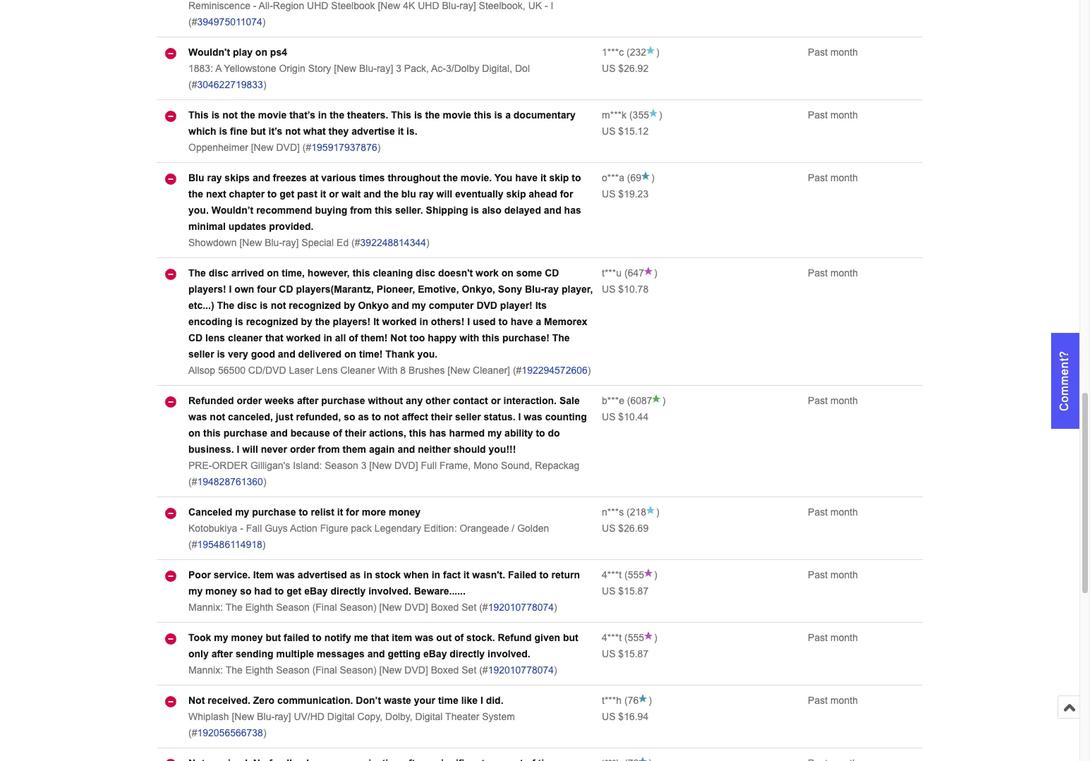 Task type: describe. For each thing, give the bounding box(es) containing it.
have inside blu ray skips and freezes at various times throughout the movie.  you have it skip to the next chapter to get past it or wait and the blu ray will eventually skip ahead for you. wouldn't recommend buying from this seller. shipping is also delayed and has minimal updates provided. showdown [new blu-ray] special ed (# 392248814344 )
[[515, 172, 538, 184]]

the disc arrived on time, however, this cleaning disc doesn't work on some cd players! i own four cd players(marantz, pioneer, emotive, onkyo, sony blu-ray player, etc...) the disc is not recognized by onkyo and my computer dvd player! its encoding is recognized by the players! it worked in others!  i used to have a memorex cd lens cleaner that worked in all of them!  not too happy with this purchase! the seller is very good and delivered on time! thank you. element
[[188, 268, 593, 360]]

the left blu
[[384, 189, 399, 200]]

i up ability
[[518, 412, 521, 423]]

blu
[[401, 189, 416, 200]]

was inside the took my money but failed to notify me that item was out of stock. refund given but only after sending multiple messages and getting ebay directly involved. mannix: the eighth season (final season) [new dvd] boxed set (# 192010778074 )
[[415, 632, 434, 644]]

(final inside the took my money but failed to notify me that item was out of stock. refund given but only after sending multiple messages and getting ebay directly involved. mannix: the eighth season (final season) [new dvd] boxed set (# 192010778074 )
[[312, 665, 337, 676]]

skips
[[225, 172, 250, 184]]

and down ahead
[[544, 205, 561, 216]]

and right again
[[398, 444, 415, 455]]

this down affect
[[409, 428, 427, 439]]

the disc arrived on time, however, this cleaning disc doesn't work on some cd players! i own four cd players(marantz, pioneer, emotive, onkyo, sony blu-ray player, etc...) the disc is not recognized by onkyo and my computer dvd player! its encoding is recognized by the players! it worked in others!  i used to have a memorex cd lens cleaner that worked in all of them!  not too happy with this purchase! the seller is very good and delivered on time! thank you. allsop 56500 cd/dvd laser lens cleaner with 8 brushes [new cleaner] (# 192294572606 )
[[188, 268, 593, 376]]

was down refunded
[[188, 412, 207, 423]]

$26.69
[[618, 523, 649, 534]]

refunded order weeks after purchase without any other contact or interaction. sale was not canceled, just refunded, so as to not affect their seller status. i was counting on this purchase and because of their actions, this has harmed my ability to do business. i will never order from them again and neither should you!!! element
[[188, 395, 587, 455]]

2 digital from the left
[[415, 711, 443, 723]]

195486114918 link
[[197, 539, 262, 551]]

as inside refunded order weeks after purchase without any other contact or interaction. sale was not canceled, just refunded, so as to not affect their seller status. i was counting on this purchase and because of their actions, this has harmed my ability to do business. i will never order from them again and neither should you!!!
[[358, 412, 369, 423]]

us $16.94
[[602, 711, 649, 723]]

1 vertical spatial their
[[345, 428, 366, 439]]

in inside this is not the movie that's in the theaters. this is the movie this is a documentary which is fine but it's not what they advertise it is. oppenheimer [new dvd] (# 195917937876 )
[[318, 109, 327, 121]]

6087
[[630, 395, 652, 407]]

purchase!
[[502, 332, 550, 344]]

past month for the disc arrived on time, however, this cleaning disc doesn't work on some cd players! i own four cd players(marantz, pioneer, emotive, onkyo, sony blu-ray player, etc...) the disc is not recognized by onkyo and my computer dvd player! its encoding is recognized by the players! it worked in others!  i used to have a memorex cd lens cleaner that worked in all of them!  not too happy with this purchase! the seller is very good and delivered on time! thank you.
[[808, 268, 858, 279]]

us for poor service. item was advertised as in stock when in fact it wasn't. failed to return my money so had to get ebay directly involved. beware......
[[602, 586, 616, 597]]

to inside the took my money but failed to notify me that item was out of stock. refund given but only after sending multiple messages and getting ebay directly involved. mannix: the eighth season (final season) [new dvd] boxed set (# 192010778074 )
[[312, 632, 322, 644]]

month for poor service. item was advertised as in stock when in fact it wasn't. failed to return my money so had to get ebay directly involved. beware......
[[831, 570, 858, 581]]

region
[[273, 0, 304, 11]]

will inside blu ray skips and freezes at various times throughout the movie.  you have it skip to the next chapter to get past it or wait and the blu ray will eventually skip ahead for you. wouldn't recommend buying from this seller. shipping is also delayed and has minimal updates provided. showdown [new blu-ray] special ed (# 392248814344 )
[[437, 189, 452, 200]]

of inside the disc arrived on time, however, this cleaning disc doesn't work on some cd players! i own four cd players(marantz, pioneer, emotive, onkyo, sony blu-ray player, etc...) the disc is not recognized by onkyo and my computer dvd player! its encoding is recognized by the players! it worked in others!  i used to have a memorex cd lens cleaner that worked in all of them!  not too happy with this purchase! the seller is very good and delivered on time! thank you. allsop 56500 cd/dvd laser lens cleaner with 8 brushes [new cleaner] (# 192294572606 )
[[349, 332, 358, 344]]

to left do
[[536, 428, 545, 439]]

on up "sony"
[[501, 268, 514, 279]]

past month for poor service. item was advertised as in stock when in fact it wasn't. failed to return my money so had to get ebay directly involved. beware......
[[808, 570, 858, 581]]

fact
[[443, 570, 461, 581]]

my inside the disc arrived on time, however, this cleaning disc doesn't work on some cd players! i own four cd players(marantz, pioneer, emotive, onkyo, sony blu-ray player, etc...) the disc is not recognized by onkyo and my computer dvd player! its encoding is recognized by the players! it worked in others!  i used to have a memorex cd lens cleaner that worked in all of them!  not too happy with this purchase! the seller is very good and delivered on time! thank you. allsop 56500 cd/dvd laser lens cleaner with 8 brushes [new cleaner] (# 192294572606 )
[[412, 300, 426, 311]]

past
[[297, 189, 317, 200]]

edition:
[[424, 523, 457, 534]]

month for blu ray skips and freezes at various times throughout the movie.  you have it skip to the next chapter to get past it or wait and the blu ray will eventually skip ahead for you. wouldn't recommend buying from this seller. shipping is also delayed and has minimal updates provided.
[[831, 172, 858, 184]]

(# inside 1883: a yellowstone origin story [new blu-ray] 3 pack, ac-3/dolby digital, dol (#
[[188, 79, 197, 90]]

thank
[[385, 349, 415, 360]]

play
[[233, 47, 253, 58]]

past month element for blu ray skips and freezes at various times throughout the movie.  you have it skip to the next chapter to get past it or wait and the blu ray will eventually skip ahead for you. wouldn't recommend buying from this seller. shipping is also delayed and has minimal updates provided.
[[808, 172, 858, 184]]

as inside poor service. item was advertised as in stock when in fact it wasn't. failed to return my money so had to get ebay directly involved. beware...... mannix: the eighth season (final season) [new dvd] boxed set (# 192010778074 )
[[350, 570, 361, 581]]

this up players(marantz,
[[353, 268, 370, 279]]

so inside refunded order weeks after purchase without any other contact or interaction. sale was not canceled, just refunded, so as to not affect their seller status. i was counting on this purchase and because of their actions, this has harmed my ability to do business. i will never order from them again and neither should you!!!
[[344, 412, 355, 423]]

i inside reminiscence - all-region uhd steelbook [new 4k uhd blu-ray] steelbook, uk - i (#
[[551, 0, 554, 11]]

- for kotobukiya - fall guys action figure pack legendary edition: orangeade / golden (#
[[240, 523, 243, 534]]

4***t for took my money but failed to notify me that item was out of stock. refund given but only after sending multiple messages and getting ebay directly involved. mannix: the eighth season (final season) [new dvd] boxed set (# 192010778074 )
[[602, 632, 622, 644]]

dvd] inside poor service. item was advertised as in stock when in fact it wasn't. failed to return my money so had to get ebay directly involved. beware...... mannix: the eighth season (final season) [new dvd] boxed set (# 192010778074 )
[[405, 602, 428, 613]]

0 vertical spatial by
[[344, 300, 355, 311]]

us for refunded order weeks after purchase without any other contact or interaction. sale was not canceled, just refunded, so as to not affect their seller status. i was counting on this purchase and because of their actions, this has harmed my ability to do business. i will never order from them again and neither should you!!!
[[602, 412, 616, 423]]

on up cleaner
[[344, 349, 356, 360]]

1 horizontal spatial worked
[[382, 316, 417, 328]]

emotive,
[[418, 284, 459, 295]]

) inside this is not the movie that's in the theaters. this is the movie this is a documentary which is fine but it's not what they advertise it is. oppenheimer [new dvd] (# 195917937876 )
[[377, 142, 381, 153]]

multiple
[[276, 649, 314, 660]]

( 69
[[624, 172, 641, 184]]

season inside 'pre-order gilligan's island: season 3 [new dvd] full frame, mono sound, repackag (#'
[[325, 460, 358, 471]]

is up which
[[211, 109, 220, 121]]

0 vertical spatial ray
[[207, 172, 222, 184]]

the inside the took my money but failed to notify me that item was out of stock. refund given but only after sending multiple messages and getting ebay directly involved. mannix: the eighth season (final season) [new dvd] boxed set (# 192010778074 )
[[226, 665, 243, 676]]

after inside the took my money but failed to notify me that item was out of stock. refund given but only after sending multiple messages and getting ebay directly involved. mannix: the eighth season (final season) [new dvd] boxed set (# 192010778074 )
[[211, 649, 233, 660]]

of inside the took my money but failed to notify me that item was out of stock. refund given but only after sending multiple messages and getting ebay directly involved. mannix: the eighth season (final season) [new dvd] boxed set (# 192010778074 )
[[454, 632, 464, 644]]

that inside the disc arrived on time, however, this cleaning disc doesn't work on some cd players! i own four cd players(marantz, pioneer, emotive, onkyo, sony blu-ray player, etc...) the disc is not recognized by onkyo and my computer dvd player! its encoding is recognized by the players! it worked in others!  i used to have a memorex cd lens cleaner that worked in all of them!  not too happy with this purchase! the seller is very good and delivered on time! thank you. allsop 56500 cd/dvd laser lens cleaner with 8 brushes [new cleaner] (# 192294572606 )
[[265, 332, 283, 344]]

is up cleaner
[[235, 316, 243, 328]]

is left fine
[[219, 126, 227, 137]]

1883:
[[188, 63, 213, 74]]

have inside the disc arrived on time, however, this cleaning disc doesn't work on some cd players! i own four cd players(marantz, pioneer, emotive, onkyo, sony blu-ray player, etc...) the disc is not recognized by onkyo and my computer dvd player! its encoding is recognized by the players! it worked in others!  i used to have a memorex cd lens cleaner that worked in all of them!  not too happy with this purchase! the seller is very good and delivered on time! thank you. allsop 56500 cd/dvd laser lens cleaner with 8 brushes [new cleaner] (# 192294572606 )
[[511, 316, 533, 328]]

[new inside reminiscence - all-region uhd steelbook [new 4k uhd blu-ray] steelbook, uk - i (#
[[378, 0, 400, 11]]

received.
[[208, 695, 250, 706]]

past month element for wouldn't play on ps4
[[808, 47, 858, 58]]

192010778074 link for to
[[488, 602, 554, 613]]

guys
[[265, 523, 288, 534]]

you. inside the disc arrived on time, however, this cleaning disc doesn't work on some cd players! i own four cd players(marantz, pioneer, emotive, onkyo, sony blu-ray player, etc...) the disc is not recognized by onkyo and my computer dvd player! its encoding is recognized by the players! it worked in others!  i used to have a memorex cd lens cleaner that worked in all of them!  not too happy with this purchase! the seller is very good and delivered on time! thank you. allsop 56500 cd/dvd laser lens cleaner with 8 brushes [new cleaner] (# 192294572606 )
[[417, 349, 438, 360]]

us for canceled my purchase to relist it for more money
[[602, 523, 616, 534]]

us $15.87 for poor service. item was advertised as in stock when in fact it wasn't. failed to return my money so had to get ebay directly involved. beware......
[[602, 586, 649, 597]]

boxed inside the took my money but failed to notify me that item was out of stock. refund given but only after sending multiple messages and getting ebay directly involved. mannix: the eighth season (final season) [new dvd] boxed set (# 192010778074 )
[[431, 665, 459, 676]]

past for refunded order weeks after purchase without any other contact or interaction. sale was not canceled, just refunded, so as to not affect their seller status. i was counting on this purchase and because of their actions, this has harmed my ability to do business. i will never order from them again and neither should you!!!
[[808, 395, 828, 407]]

doesn't
[[438, 268, 473, 279]]

dvd] inside 'pre-order gilligan's island: season 3 [new dvd] full frame, mono sound, repackag (#'
[[395, 460, 418, 471]]

computer
[[429, 300, 474, 311]]

the up they
[[330, 109, 344, 121]]

[new inside whiplash [new blu-ray] uv/hd digital copy, dolby, digital theater system (#
[[232, 711, 254, 723]]

555 for poor service. item was advertised as in stock when in fact it wasn't. failed to return my money so had to get ebay directly involved. beware......
[[628, 570, 644, 581]]

month for canceled my purchase to relist it for more money
[[831, 507, 858, 518]]

192056566738
[[197, 728, 263, 739]]

$19.23
[[618, 189, 649, 200]]

fall
[[246, 523, 262, 534]]

0 horizontal spatial not
[[188, 695, 205, 706]]

but right given
[[563, 632, 578, 644]]

directly inside poor service. item was advertised as in stock when in fact it wasn't. failed to return my money so had to get ebay directly involved. beware...... mannix: the eighth season (final season) [new dvd] boxed set (# 192010778074 )
[[331, 586, 366, 597]]

minimal
[[188, 221, 226, 232]]

1 vertical spatial worked
[[286, 332, 321, 344]]

order
[[212, 460, 248, 471]]

that's
[[289, 109, 315, 121]]

2 horizontal spatial -
[[545, 0, 548, 11]]

some
[[516, 268, 542, 279]]

the left movie.
[[443, 172, 458, 184]]

us for this is not the movie that's in the theaters. this is the movie this is a documentary which is fine but it's not what they advertise it is.
[[602, 126, 616, 137]]

feedback left by buyer. element for wouldn't play on ps4
[[602, 47, 624, 58]]

the up etc...)
[[188, 268, 206, 279]]

month for the disc arrived on time, however, this cleaning disc doesn't work on some cd players! i own four cd players(marantz, pioneer, emotive, onkyo, sony blu-ray player, etc...) the disc is not recognized by onkyo and my computer dvd player! its encoding is recognized by the players! it worked in others!  i used to have a memorex cd lens cleaner that worked in all of them!  not too happy with this purchase! the seller is very good and delivered on time! thank you.
[[831, 268, 858, 279]]

i up the order
[[237, 444, 239, 455]]

showdown
[[188, 237, 237, 249]]

to up action
[[299, 507, 308, 518]]

( for poor service. item was advertised as in stock when in fact it wasn't. failed to return my money so had to get ebay directly involved. beware......
[[624, 570, 628, 581]]

oppenheimer
[[188, 142, 248, 153]]

1 vertical spatial order
[[290, 444, 315, 455]]

player!
[[500, 300, 533, 311]]

it up ahead
[[540, 172, 547, 184]]

past month element for the disc arrived on time, however, this cleaning disc doesn't work on some cd players! i own four cd players(marantz, pioneer, emotive, onkyo, sony blu-ray player, etc...) the disc is not recognized by onkyo and my computer dvd player! its encoding is recognized by the players! it worked in others!  i used to have a memorex cd lens cleaner that worked in all of them!  not too happy with this purchase! the seller is very good and delivered on time! thank you.
[[808, 268, 858, 279]]

it inside poor service. item was advertised as in stock when in fact it wasn't. failed to return my money so had to get ebay directly involved. beware...... mannix: the eighth season (final season) [new dvd] boxed set (# 192010778074 )
[[463, 570, 470, 581]]

m***k
[[602, 109, 627, 121]]

us $10.44
[[602, 412, 649, 423]]

steelbook,
[[479, 0, 526, 11]]

( for canceled my purchase to relist it for more money
[[627, 507, 630, 518]]

us for blu ray skips and freezes at various times throughout the movie.  you have it skip to the next chapter to get past it or wait and the blu ray will eventually skip ahead for you. wouldn't recommend buying from this seller. shipping is also delayed and has minimal updates provided.
[[602, 189, 616, 200]]

1 movie from the left
[[258, 109, 287, 121]]

and up never
[[270, 428, 288, 439]]

i left used
[[467, 316, 470, 328]]

past for poor service. item was advertised as in stock when in fact it wasn't. failed to return my money so had to get ebay directly involved. beware......
[[808, 570, 828, 581]]

reminiscence - all-region uhd steelbook [new 4k uhd blu-ray] steelbook, uk - i (#
[[188, 0, 554, 28]]

1 vertical spatial by
[[301, 316, 312, 328]]

you!!!
[[489, 444, 516, 455]]

( 555 for poor service. item was advertised as in stock when in fact it wasn't. failed to return my money so had to get ebay directly involved. beware......
[[622, 570, 644, 581]]

relist
[[311, 507, 334, 518]]

not inside the disc arrived on time, however, this cleaning disc doesn't work on some cd players! i own four cd players(marantz, pioneer, emotive, onkyo, sony blu-ray player, etc...) the disc is not recognized by onkyo and my computer dvd player! its encoding is recognized by the players! it worked in others!  i used to have a memorex cd lens cleaner that worked in all of them!  not too happy with this purchase! the seller is very good and delivered on time! thank you. allsop 56500 cd/dvd laser lens cleaner with 8 brushes [new cleaner] (# 192294572606 )
[[390, 332, 407, 344]]

( 647
[[622, 268, 644, 279]]

( 232
[[624, 47, 646, 58]]

i right like
[[480, 695, 483, 706]]

the down the blu
[[188, 189, 203, 200]]

mannix: inside the took my money but failed to notify me that item was out of stock. refund given but only after sending multiple messages and getting ebay directly involved. mannix: the eighth season (final season) [new dvd] boxed set (# 192010778074 )
[[188, 665, 223, 676]]

not up actions,
[[384, 412, 399, 423]]

its
[[535, 300, 547, 311]]

0 horizontal spatial cd
[[188, 332, 203, 344]]

canceled
[[188, 507, 232, 518]]

it up figure
[[337, 507, 343, 518]]

( for not received.  zero communication.  don't waste your time like i did.
[[624, 695, 628, 706]]

it right past on the left top of the page
[[320, 189, 326, 200]]

time!
[[359, 349, 383, 360]]

0 vertical spatial purchase
[[321, 395, 365, 407]]

past for not received.  zero communication.  don't waste your time like i did.
[[808, 695, 828, 706]]

directly inside the took my money but failed to notify me that item was out of stock. refund given but only after sending multiple messages and getting ebay directly involved. mannix: the eighth season (final season) [new dvd] boxed set (# 192010778074 )
[[450, 649, 485, 660]]

set inside poor service. item was advertised as in stock when in fact it wasn't. failed to return my money so had to get ebay directly involved. beware...... mannix: the eighth season (final season) [new dvd] boxed set (# 192010778074 )
[[462, 602, 477, 613]]

feedback left by buyer. element for refunded order weeks after purchase without any other contact or interaction. sale was not canceled, just refunded, so as to not affect their seller status. i was counting on this purchase and because of their actions, this has harmed my ability to do business. i will never order from them again and neither should you!!!
[[602, 395, 624, 407]]

not down refunded
[[210, 412, 225, 423]]

is left very
[[217, 349, 225, 360]]

sale
[[559, 395, 580, 407]]

delivered
[[298, 349, 342, 360]]

us $10.78
[[602, 284, 649, 295]]

1 this from the left
[[188, 109, 209, 121]]

0 horizontal spatial disc
[[209, 268, 228, 279]]

o***a
[[602, 172, 624, 184]]

0 vertical spatial cd
[[545, 268, 559, 279]]

contact
[[453, 395, 488, 407]]

0 horizontal spatial order
[[237, 395, 262, 407]]

1 vertical spatial purchase
[[224, 428, 267, 439]]

kotobukiya - fall guys action figure pack legendary edition: orangeade / golden (#
[[188, 523, 549, 551]]

just
[[276, 412, 293, 423]]

on up the four
[[267, 268, 279, 279]]

is left documentary
[[494, 109, 503, 121]]

took
[[188, 632, 211, 644]]

(# inside kotobukiya - fall guys action figure pack legendary edition: orangeade / golden (#
[[188, 539, 197, 551]]

0 horizontal spatial for
[[346, 507, 359, 518]]

1 vertical spatial cd
[[279, 284, 293, 295]]

192010778074 inside the took my money but failed to notify me that item was out of stock. refund given but only after sending multiple messages and getting ebay directly involved. mannix: the eighth season (final season) [new dvd] boxed set (# 192010778074 )
[[488, 665, 554, 676]]

that inside the took my money but failed to notify me that item was out of stock. refund given but only after sending multiple messages and getting ebay directly involved. mannix: the eighth season (final season) [new dvd] boxed set (# 192010778074 )
[[371, 632, 389, 644]]

this down used
[[482, 332, 500, 344]]

took my money but failed to notify me that item was out of stock. refund given but only after sending multiple messages and getting ebay directly involved. element
[[188, 632, 578, 660]]

ray inside the disc arrived on time, however, this cleaning disc doesn't work on some cd players! i own four cd players(marantz, pioneer, emotive, onkyo, sony blu-ray player, etc...) the disc is not recognized by onkyo and my computer dvd player! its encoding is recognized by the players! it worked in others!  i used to have a memorex cd lens cleaner that worked in all of them!  not too happy with this purchase! the seller is very good and delivered on time! thank you. allsop 56500 cd/dvd laser lens cleaner with 8 brushes [new cleaner] (# 192294572606 )
[[544, 284, 559, 295]]

has inside refunded order weeks after purchase without any other contact or interaction. sale was not canceled, just refunded, so as to not affect their seller status. i was counting on this purchase and because of their actions, this has harmed my ability to do business. i will never order from them again and neither should you!!!
[[429, 428, 446, 439]]

us for the disc arrived on time, however, this cleaning disc doesn't work on some cd players! i own four cd players(marantz, pioneer, emotive, onkyo, sony blu-ray player, etc...) the disc is not recognized by onkyo and my computer dvd player! its encoding is recognized by the players! it worked in others!  i used to have a memorex cd lens cleaner that worked in all of them!  not too happy with this purchase! the seller is very good and delivered on time! thank you.
[[602, 284, 616, 295]]

season inside poor service. item was advertised as in stock when in fact it wasn't. failed to return my money so had to get ebay directly involved. beware...... mannix: the eighth season (final season) [new dvd] boxed set (# 192010778074 )
[[276, 602, 310, 613]]

was down the interaction.
[[524, 412, 543, 423]]

good
[[251, 349, 275, 360]]

1 uhd from the left
[[307, 0, 328, 11]]

to left "return"
[[539, 570, 549, 581]]

blu- inside reminiscence - all-region uhd steelbook [new 4k uhd blu-ray] steelbook, uk - i (#
[[442, 0, 460, 11]]

(# inside the took my money but failed to notify me that item was out of stock. refund given but only after sending multiple messages and getting ebay directly involved. mannix: the eighth season (final season) [new dvd] boxed set (# 192010778074 )
[[479, 665, 488, 676]]

all
[[335, 332, 346, 344]]

$10.78
[[618, 284, 649, 295]]

do
[[548, 428, 560, 439]]

1 vertical spatial recognized
[[246, 316, 298, 328]]

island:
[[293, 460, 322, 471]]

was inside poor service. item was advertised as in stock when in fact it wasn't. failed to return my money so had to get ebay directly involved. beware...... mannix: the eighth season (final season) [new dvd] boxed set (# 192010778074 )
[[276, 570, 295, 581]]

cleaner
[[341, 365, 375, 376]]

on inside refunded order weeks after purchase without any other contact or interaction. sale was not canceled, just refunded, so as to not affect their seller status. i was counting on this purchase and because of their actions, this has harmed my ability to do business. i will never order from them again and neither should you!!!
[[188, 428, 200, 439]]

past month for took my money but failed to notify me that item was out of stock. refund given but only after sending multiple messages and getting ebay directly involved.
[[808, 632, 858, 644]]

ps4
[[270, 47, 287, 58]]

us $15.87 for took my money but failed to notify me that item was out of stock. refund given but only after sending multiple messages and getting ebay directly involved.
[[602, 649, 649, 660]]

us for wouldn't play on ps4
[[602, 63, 616, 74]]

to up recommend
[[267, 189, 277, 200]]

3 inside 'pre-order gilligan's island: season 3 [new dvd] full frame, mono sound, repackag (#'
[[361, 460, 367, 471]]

0 vertical spatial players!
[[188, 284, 226, 295]]

the down memorex
[[552, 332, 570, 344]]

8
[[400, 365, 406, 376]]

the down ac-
[[425, 109, 440, 121]]

refunded
[[188, 395, 234, 407]]

1 horizontal spatial players!
[[333, 316, 371, 328]]

work
[[476, 268, 499, 279]]

get inside poor service. item was advertised as in stock when in fact it wasn't. failed to return my money so had to get ebay directly involved. beware...... mannix: the eighth season (final season) [new dvd] boxed set (# 192010778074 )
[[287, 586, 301, 597]]

past for this is not the movie that's in the theaters. this is the movie this is a documentary which is fine but it's not what they advertise it is.
[[808, 109, 828, 121]]

is up is.
[[414, 109, 422, 121]]

1 horizontal spatial their
[[431, 412, 452, 423]]

( 355
[[627, 109, 649, 121]]

action
[[290, 523, 317, 534]]

3/dolby
[[446, 63, 479, 74]]

in left all
[[323, 332, 332, 344]]

2 horizontal spatial disc
[[416, 268, 435, 279]]

this up business.
[[203, 428, 221, 439]]

in left stock
[[364, 570, 372, 581]]

a inside the disc arrived on time, however, this cleaning disc doesn't work on some cd players! i own four cd players(marantz, pioneer, emotive, onkyo, sony blu-ray player, etc...) the disc is not recognized by onkyo and my computer dvd player! its encoding is recognized by the players! it worked in others!  i used to have a memorex cd lens cleaner that worked in all of them!  not too happy with this purchase! the seller is very good and delivered on time! thank you. allsop 56500 cd/dvd laser lens cleaner with 8 brushes [new cleaner] (# 192294572606 )
[[536, 316, 541, 328]]

cleaner
[[228, 332, 263, 344]]

but left failed
[[266, 632, 281, 644]]

and down pioneer,
[[392, 300, 409, 311]]

feedback left by buyer. element for not received.  zero communication.  don't waste your time like i did.
[[602, 695, 622, 706]]

(# inside reminiscence - all-region uhd steelbook [new 4k uhd blu-ray] steelbook, uk - i (#
[[188, 16, 197, 28]]

76
[[628, 695, 639, 706]]

ray] inside blu ray skips and freezes at various times throughout the movie.  you have it skip to the next chapter to get past it or wait and the blu ray will eventually skip ahead for you. wouldn't recommend buying from this seller. shipping is also delayed and has minimal updates provided. showdown [new blu-ray] special ed (# 392248814344 )
[[282, 237, 299, 249]]

192056566738 )
[[197, 728, 266, 739]]

555 for took my money but failed to notify me that item was out of stock. refund given but only after sending multiple messages and getting ebay directly involved.
[[628, 632, 644, 644]]

and up laser
[[278, 349, 295, 360]]

allsop
[[188, 365, 215, 376]]

this inside blu ray skips and freezes at various times throughout the movie.  you have it skip to the next chapter to get past it or wait and the blu ray will eventually skip ahead for you. wouldn't recommend buying from this seller. shipping is also delayed and has minimal updates provided. showdown [new blu-ray] special ed (# 392248814344 )
[[375, 205, 392, 216]]

past month for wouldn't play on ps4
[[808, 47, 858, 58]]

us $15.12
[[602, 126, 649, 137]]

canceled my purchase to relist it for more money element
[[188, 507, 421, 518]]

after inside refunded order weeks after purchase without any other contact or interaction. sale was not canceled, just refunded, so as to not affect their seller status. i was counting on this purchase and because of their actions, this has harmed my ability to do business. i will never order from them again and neither should you!!!
[[297, 395, 319, 407]]

( 6087
[[624, 395, 652, 407]]

past for canceled my purchase to relist it for more money
[[808, 507, 828, 518]]

story
[[308, 63, 331, 74]]

to left o***a
[[572, 172, 581, 184]]

very
[[228, 349, 248, 360]]

feedback left by buyer. element for poor service. item was advertised as in stock when in fact it wasn't. failed to return my money so had to get ebay directly involved. beware......
[[602, 570, 622, 581]]

this is not the movie that's in the theaters. this is the movie this is a documentary which is fine but it's not what they advertise it is. element
[[188, 109, 576, 137]]

sending
[[236, 649, 273, 660]]

my inside poor service. item was advertised as in stock when in fact it wasn't. failed to return my money so had to get ebay directly involved. beware...... mannix: the eighth season (final season) [new dvd] boxed set (# 192010778074 )
[[188, 586, 203, 597]]

in left the fact
[[432, 570, 440, 581]]

pre-
[[188, 460, 212, 471]]

the up encoding
[[217, 300, 235, 311]]

others!
[[431, 316, 465, 328]]

delayed
[[504, 205, 541, 216]]

1 vertical spatial ray
[[419, 189, 434, 200]]

blu- inside the disc arrived on time, however, this cleaning disc doesn't work on some cd players! i own four cd players(marantz, pioneer, emotive, onkyo, sony blu-ray player, etc...) the disc is not recognized by onkyo and my computer dvd player! its encoding is recognized by the players! it worked in others!  i used to have a memorex cd lens cleaner that worked in all of them!  not too happy with this purchase! the seller is very good and delivered on time! thank you. allsop 56500 cd/dvd laser lens cleaner with 8 brushes [new cleaner] (# 192294572606 )
[[525, 284, 544, 295]]

uv/hd
[[294, 711, 325, 723]]

so inside poor service. item was advertised as in stock when in fact it wasn't. failed to return my money so had to get ebay directly involved. beware...... mannix: the eighth season (final season) [new dvd] boxed set (# 192010778074 )
[[240, 586, 252, 597]]

the inside the disc arrived on time, however, this cleaning disc doesn't work on some cd players! i own four cd players(marantz, pioneer, emotive, onkyo, sony blu-ray player, etc...) the disc is not recognized by onkyo and my computer dvd player! its encoding is recognized by the players! it worked in others!  i used to have a memorex cd lens cleaner that worked in all of them!  not too happy with this purchase! the seller is very good and delivered on time! thank you. allsop 56500 cd/dvd laser lens cleaner with 8 brushes [new cleaner] (# 192294572606 )
[[315, 316, 330, 328]]

ebay inside the took my money but failed to notify me that item was out of stock. refund given but only after sending multiple messages and getting ebay directly involved. mannix: the eighth season (final season) [new dvd] boxed set (# 192010778074 )
[[423, 649, 447, 660]]

[new inside poor service. item was advertised as in stock when in fact it wasn't. failed to return my money so had to get ebay directly involved. beware...... mannix: the eighth season (final season) [new dvd] boxed set (# 192010778074 )
[[379, 602, 402, 613]]

) inside blu ray skips and freezes at various times throughout the movie.  you have it skip to the next chapter to get past it or wait and the blu ray will eventually skip ahead for you. wouldn't recommend buying from this seller. shipping is also delayed and has minimal updates provided. showdown [new blu-ray] special ed (# 392248814344 )
[[426, 237, 430, 249]]

seller inside refunded order weeks after purchase without any other contact or interaction. sale was not canceled, just refunded, so as to not affect their seller status. i was counting on this purchase and because of their actions, this has harmed my ability to do business. i will never order from them again and neither should you!!!
[[455, 412, 481, 423]]

the inside poor service. item was advertised as in stock when in fact it wasn't. failed to return my money so had to get ebay directly involved. beware...... mannix: the eighth season (final season) [new dvd] boxed set (# 192010778074 )
[[226, 602, 243, 613]]

0 vertical spatial recognized
[[289, 300, 341, 311]]

is down the four
[[260, 300, 268, 311]]

involved. inside poor service. item was advertised as in stock when in fact it wasn't. failed to return my money so had to get ebay directly involved. beware...... mannix: the eighth season (final season) [new dvd] boxed set (# 192010778074 )
[[368, 586, 411, 597]]

mannix: inside poor service. item was advertised as in stock when in fact it wasn't. failed to return my money so had to get ebay directly involved. beware...... mannix: the eighth season (final season) [new dvd] boxed set (# 192010778074 )
[[188, 602, 223, 613]]

not up fine
[[222, 109, 238, 121]]

pre-order gilligan's island: season 3 [new dvd] full frame, mono sound, repackag (#
[[188, 460, 580, 488]]

weeks
[[265, 395, 294, 407]]

origin
[[279, 63, 305, 74]]

( for refunded order weeks after purchase without any other contact or interaction. sale was not canceled, just refunded, so as to not affect their seller status. i was counting on this purchase and because of their actions, this has harmed my ability to do business. i will never order from them again and neither should you!!!
[[627, 395, 630, 407]]



Task type: vqa. For each thing, say whether or not it's contained in the screenshot.


Task type: locate. For each thing, give the bounding box(es) containing it.
2 vertical spatial of
[[454, 632, 464, 644]]

item
[[392, 632, 412, 644]]

0 vertical spatial eighth
[[245, 602, 273, 613]]

4 past from the top
[[808, 268, 828, 279]]

0 horizontal spatial by
[[301, 316, 312, 328]]

2 192010778074 link from the top
[[488, 665, 554, 676]]

1 horizontal spatial not
[[390, 332, 407, 344]]

) inside the took my money but failed to notify me that item was out of stock. refund given but only after sending multiple messages and getting ebay directly involved. mannix: the eighth season (final season) [new dvd] boxed set (# 192010778074 )
[[554, 665, 557, 676]]

system
[[482, 711, 515, 723]]

month for refunded order weeks after purchase without any other contact or interaction. sale was not canceled, just refunded, so as to not affect their seller status. i was counting on this purchase and because of their actions, this has harmed my ability to do business. i will never order from them again and neither should you!!!
[[831, 395, 858, 407]]

195917937876 link
[[311, 142, 377, 153]]

boxed up time
[[431, 665, 459, 676]]

3 past month from the top
[[808, 172, 858, 184]]

0 vertical spatial (final
[[312, 602, 337, 613]]

not right it's
[[285, 126, 301, 137]]

192010778074 link up refund
[[488, 602, 554, 613]]

more
[[362, 507, 386, 518]]

( for the disc arrived on time, however, this cleaning disc doesn't work on some cd players! i own four cd players(marantz, pioneer, emotive, onkyo, sony blu-ray player, etc...) the disc is not recognized by onkyo and my computer dvd player! its encoding is recognized by the players! it worked in others!  i used to have a memorex cd lens cleaner that worked in all of them!  not too happy with this purchase! the seller is very good and delivered on time! thank you.
[[624, 268, 628, 279]]

all-
[[259, 0, 273, 11]]

1 horizontal spatial of
[[349, 332, 358, 344]]

2 feedback left by buyer. element from the top
[[602, 109, 627, 121]]

feedback left by buyer. element containing 1***c
[[602, 47, 624, 58]]

is left also at the top of the page
[[471, 205, 479, 216]]

feedback left by buyer. element containing t***u
[[602, 268, 622, 279]]

poor service. item was advertised as in stock when in fact it wasn't. failed to return my money so had to get ebay directly involved. beware...... element
[[188, 570, 580, 597]]

to right had
[[275, 586, 284, 597]]

on left ps4 on the top of the page
[[255, 47, 267, 58]]

69
[[630, 172, 641, 184]]

0 vertical spatial after
[[297, 395, 319, 407]]

ray] inside whiplash [new blu-ray] uv/hd digital copy, dolby, digital theater system (#
[[275, 711, 291, 723]]

(# inside whiplash [new blu-ray] uv/hd digital copy, dolby, digital theater system (#
[[188, 728, 197, 739]]

0 vertical spatial season
[[325, 460, 358, 471]]

1 horizontal spatial directly
[[450, 649, 485, 660]]

season) up me
[[340, 602, 377, 613]]

0 vertical spatial ebay
[[304, 586, 328, 597]]

6 feedback left by buyer. element from the top
[[602, 507, 624, 518]]

1 horizontal spatial skip
[[549, 172, 569, 184]]

10 feedback left by buyer. element from the top
[[602, 758, 622, 761]]

5 past month from the top
[[808, 395, 858, 407]]

1 horizontal spatial ray
[[419, 189, 434, 200]]

1 vertical spatial or
[[491, 395, 501, 407]]

1 $15.87 from the top
[[618, 586, 649, 597]]

1 vertical spatial $15.87
[[618, 649, 649, 660]]

past for the disc arrived on time, however, this cleaning disc doesn't work on some cd players! i own four cd players(marantz, pioneer, emotive, onkyo, sony blu-ray player, etc...) the disc is not recognized by onkyo and my computer dvd player! its encoding is recognized by the players! it worked in others!  i used to have a memorex cd lens cleaner that worked in all of them!  not too happy with this purchase! the seller is very good and delivered on time! thank you.
[[808, 268, 828, 279]]

0 horizontal spatial directly
[[331, 586, 366, 597]]

(final down the advertised
[[312, 602, 337, 613]]

a
[[505, 109, 511, 121], [536, 316, 541, 328]]

encoding
[[188, 316, 232, 328]]

past for blu ray skips and freezes at various times throughout the movie.  you have it skip to the next chapter to get past it or wait and the blu ray will eventually skip ahead for you. wouldn't recommend buying from this seller. shipping is also delayed and has minimal updates provided.
[[808, 172, 828, 184]]

or inside blu ray skips and freezes at various times throughout the movie.  you have it skip to the next chapter to get past it or wait and the blu ray will eventually skip ahead for you. wouldn't recommend buying from this seller. shipping is also delayed and has minimal updates provided. showdown [new blu-ray] special ed (# 392248814344 )
[[329, 189, 339, 200]]

only
[[188, 649, 209, 660]]

( right t***u
[[624, 268, 628, 279]]

of
[[349, 332, 358, 344], [333, 428, 342, 439], [454, 632, 464, 644]]

you. inside blu ray skips and freezes at various times throughout the movie.  you have it skip to the next chapter to get past it or wait and the blu ray will eventually skip ahead for you. wouldn't recommend buying from this seller. shipping is also delayed and has minimal updates provided. showdown [new blu-ray] special ed (# 392248814344 )
[[188, 205, 209, 216]]

blu-
[[442, 0, 460, 11], [359, 63, 377, 74], [265, 237, 282, 249], [525, 284, 544, 295], [257, 711, 275, 723]]

feedback left by buyer. element for the disc arrived on time, however, this cleaning disc doesn't work on some cd players! i own four cd players(marantz, pioneer, emotive, onkyo, sony blu-ray player, etc...) the disc is not recognized by onkyo and my computer dvd player! its encoding is recognized by the players! it worked in others!  i used to have a memorex cd lens cleaner that worked in all of them!  not too happy with this purchase! the seller is very good and delivered on time! thank you.
[[602, 268, 622, 279]]

advertised
[[298, 570, 347, 581]]

the up delivered
[[315, 316, 330, 328]]

their up them
[[345, 428, 366, 439]]

1 horizontal spatial cd
[[279, 284, 293, 295]]

1 horizontal spatial ebay
[[423, 649, 447, 660]]

2 eighth from the top
[[245, 665, 273, 676]]

my right took
[[214, 632, 228, 644]]

ebay inside poor service. item was advertised as in stock when in fact it wasn't. failed to return my money so had to get ebay directly involved. beware...... mannix: the eighth season (final season) [new dvd] boxed set (# 192010778074 )
[[304, 586, 328, 597]]

1 feedback left by buyer. element from the top
[[602, 47, 624, 58]]

1 horizontal spatial 3
[[396, 63, 401, 74]]

season) inside poor service. item was advertised as in stock when in fact it wasn't. failed to return my money so had to get ebay directly involved. beware...... mannix: the eighth season (final season) [new dvd] boxed set (# 192010778074 )
[[340, 602, 377, 613]]

to inside the disc arrived on time, however, this cleaning disc doesn't work on some cd players! i own four cd players(marantz, pioneer, emotive, onkyo, sony blu-ray player, etc...) the disc is not recognized by onkyo and my computer dvd player! its encoding is recognized by the players! it worked in others!  i used to have a memorex cd lens cleaner that worked in all of them!  not too happy with this purchase! the seller is very good and delivered on time! thank you. allsop 56500 cd/dvd laser lens cleaner with 8 brushes [new cleaner] (# 192294572606 )
[[499, 316, 508, 328]]

0 horizontal spatial has
[[429, 428, 446, 439]]

not up the whiplash
[[188, 695, 205, 706]]

this up which
[[188, 109, 209, 121]]

feedback left by buyer. element for blu ray skips and freezes at various times throughout the movie.  you have it skip to the next chapter to get past it or wait and the blu ray will eventually skip ahead for you. wouldn't recommend buying from this seller. shipping is also delayed and has minimal updates provided.
[[602, 172, 624, 184]]

2 past month from the top
[[808, 109, 858, 121]]

6 past month from the top
[[808, 507, 858, 518]]

dvd] inside the took my money but failed to notify me that item was out of stock. refund given but only after sending multiple messages and getting ebay directly involved. mannix: the eighth season (final season) [new dvd] boxed set (# 192010778074 )
[[405, 665, 428, 676]]

2 vertical spatial purchase
[[252, 507, 296, 518]]

1 us from the top
[[602, 63, 616, 74]]

us $26.69
[[602, 523, 649, 534]]

1 horizontal spatial by
[[344, 300, 355, 311]]

1 horizontal spatial a
[[536, 316, 541, 328]]

1 season) from the top
[[340, 602, 377, 613]]

past month element for took my money but failed to notify me that item was out of stock. refund given but only after sending multiple messages and getting ebay directly involved.
[[808, 632, 858, 644]]

1 555 from the top
[[628, 570, 644, 581]]

involved. inside the took my money but failed to notify me that item was out of stock. refund given but only after sending multiple messages and getting ebay directly involved. mannix: the eighth season (final season) [new dvd] boxed set (# 192010778074 )
[[488, 649, 530, 660]]

was left 'out'
[[415, 632, 434, 644]]

us $15.87
[[602, 586, 649, 597], [602, 649, 649, 660]]

feedback left by buyer. element containing b***e
[[602, 395, 624, 407]]

5 feedback left by buyer. element from the top
[[602, 395, 624, 407]]

money inside poor service. item was advertised as in stock when in fact it wasn't. failed to return my money so had to get ebay directly involved. beware...... mannix: the eighth season (final season) [new dvd] boxed set (# 192010778074 )
[[205, 586, 237, 597]]

mannix: down 'only'
[[188, 665, 223, 676]]

feedback left by buyer. element for took my money but failed to notify me that item was out of stock. refund given but only after sending multiple messages and getting ebay directly involved.
[[602, 632, 622, 644]]

it right the fact
[[463, 570, 470, 581]]

us $15.87 up "( 76"
[[602, 649, 649, 660]]

1 horizontal spatial involved.
[[488, 649, 530, 660]]

past month for refunded order weeks after purchase without any other contact or interaction. sale was not canceled, just refunded, so as to not affect their seller status. i was counting on this purchase and because of their actions, this has harmed my ability to do business. i will never order from them again and neither should you!!!
[[808, 395, 858, 407]]

1 192010778074 link from the top
[[488, 602, 554, 613]]

1 vertical spatial will
[[242, 444, 258, 455]]

their
[[431, 412, 452, 423], [345, 428, 366, 439]]

feedback left by buyer. element containing m***k
[[602, 109, 627, 121]]

0 vertical spatial season)
[[340, 602, 377, 613]]

what
[[303, 126, 326, 137]]

9 past from the top
[[808, 695, 828, 706]]

reminiscence
[[188, 0, 250, 11]]

month for this is not the movie that's in the theaters. this is the movie this is a documentary which is fine but it's not what they advertise it is.
[[831, 109, 858, 121]]

service.
[[214, 570, 250, 581]]

season) down messages at the left bottom of the page
[[340, 665, 377, 676]]

seller inside the disc arrived on time, however, this cleaning disc doesn't work on some cd players! i own four cd players(marantz, pioneer, emotive, onkyo, sony blu-ray player, etc...) the disc is not recognized by onkyo and my computer dvd player! its encoding is recognized by the players! it worked in others!  i used to have a memorex cd lens cleaner that worked in all of them!  not too happy with this purchase! the seller is very good and delivered on time! thank you. allsop 56500 cd/dvd laser lens cleaner with 8 brushes [new cleaner] (# 192294572606 )
[[188, 349, 214, 360]]

(# inside poor service. item was advertised as in stock when in fact it wasn't. failed to return my money so had to get ebay directly involved. beware...... mannix: the eighth season (final season) [new dvd] boxed set (# 192010778074 )
[[479, 602, 488, 613]]

figure
[[320, 523, 348, 534]]

in
[[318, 109, 327, 121], [420, 316, 428, 328], [323, 332, 332, 344], [364, 570, 372, 581], [432, 570, 440, 581]]

onkyo,
[[462, 284, 495, 295]]

from inside blu ray skips and freezes at various times throughout the movie.  you have it skip to the next chapter to get past it or wait and the blu ray will eventually skip ahead for you. wouldn't recommend buying from this seller. shipping is also delayed and has minimal updates provided. showdown [new blu-ray] special ed (# 392248814344 )
[[350, 205, 372, 216]]

[new inside the disc arrived on time, however, this cleaning disc doesn't work on some cd players! i own four cd players(marantz, pioneer, emotive, onkyo, sony blu-ray player, etc...) the disc is not recognized by onkyo and my computer dvd player! its encoding is recognized by the players! it worked in others!  i used to have a memorex cd lens cleaner that worked in all of them!  not too happy with this purchase! the seller is very good and delivered on time! thank you. allsop 56500 cd/dvd laser lens cleaner with 8 brushes [new cleaner] (# 192294572606 )
[[448, 365, 470, 376]]

eventually
[[455, 189, 503, 200]]

9 feedback left by buyer. element from the top
[[602, 695, 622, 706]]

0 vertical spatial 192010778074 link
[[488, 602, 554, 613]]

1 vertical spatial eighth
[[245, 665, 273, 676]]

or inside refunded order weeks after purchase without any other contact or interaction. sale was not canceled, just refunded, so as to not affect their seller status. i was counting on this purchase and because of their actions, this has harmed my ability to do business. i will never order from them again and neither should you!!!
[[491, 395, 501, 407]]

not received.  zero communication.  don't waste your time like i did. element
[[188, 695, 504, 706]]

2 $15.87 from the top
[[618, 649, 649, 660]]

1 horizontal spatial has
[[564, 205, 581, 216]]

has
[[564, 205, 581, 216], [429, 428, 446, 439]]

[new inside blu ray skips and freezes at various times throughout the movie.  you have it skip to the next chapter to get past it or wait and the blu ray will eventually skip ahead for you. wouldn't recommend buying from this seller. shipping is also delayed and has minimal updates provided. showdown [new blu-ray] special ed (# 392248814344 )
[[239, 237, 262, 249]]

worked
[[382, 316, 417, 328], [286, 332, 321, 344]]

a inside this is not the movie that's in the theaters. this is the movie this is a documentary which is fine but it's not what they advertise it is. oppenheimer [new dvd] (# 195917937876 )
[[505, 109, 511, 121]]

players!
[[188, 284, 226, 295], [333, 316, 371, 328]]

frame,
[[440, 460, 471, 471]]

feedback left by buyer. element
[[602, 47, 624, 58], [602, 109, 627, 121], [602, 172, 624, 184], [602, 268, 622, 279], [602, 395, 624, 407], [602, 507, 624, 518], [602, 570, 622, 581], [602, 632, 622, 644], [602, 695, 622, 706], [602, 758, 622, 761]]

blu- right 4k
[[442, 0, 460, 11]]

9 month from the top
[[831, 695, 858, 706]]

them!
[[361, 332, 388, 344]]

2 mannix: from the top
[[188, 665, 223, 676]]

0 vertical spatial skip
[[549, 172, 569, 184]]

2 vertical spatial money
[[231, 632, 263, 644]]

my up fall
[[235, 507, 249, 518]]

0 horizontal spatial worked
[[286, 332, 321, 344]]

order up the island:
[[290, 444, 315, 455]]

blu- inside blu ray skips and freezes at various times throughout the movie.  you have it skip to the next chapter to get past it or wait and the blu ray will eventually skip ahead for you. wouldn't recommend buying from this seller. shipping is also delayed and has minimal updates provided. showdown [new blu-ray] special ed (# 392248814344 )
[[265, 237, 282, 249]]

10 past month element from the top
[[808, 758, 858, 761]]

past month element for poor service. item was advertised as in stock when in fact it wasn't. failed to return my money so had to get ebay directly involved. beware......
[[808, 570, 858, 581]]

(# down the 1883:
[[188, 79, 197, 90]]

ray] inside 1883: a yellowstone origin story [new blu-ray] 3 pack, ac-3/dolby digital, dol (#
[[377, 63, 393, 74]]

feedback left by buyer. element up us $26.92
[[602, 47, 624, 58]]

3 month from the top
[[831, 172, 858, 184]]

feedback left by buyer. element up the us $10.78
[[602, 268, 622, 279]]

2 us from the top
[[602, 126, 616, 137]]

2 vertical spatial season
[[276, 665, 310, 676]]

money inside the took my money but failed to notify me that item was out of stock. refund given but only after sending multiple messages and getting ebay directly involved. mannix: the eighth season (final season) [new dvd] boxed set (# 192010778074 )
[[231, 632, 263, 644]]

(# inside blu ray skips and freezes at various times throughout the movie.  you have it skip to the next chapter to get past it or wait and the blu ray will eventually skip ahead for you. wouldn't recommend buying from this seller. shipping is also delayed and has minimal updates provided. showdown [new blu-ray] special ed (# 392248814344 )
[[351, 237, 360, 249]]

me
[[354, 632, 368, 644]]

[new down again
[[369, 460, 392, 471]]

us for not received.  zero communication.  don't waste your time like i did.
[[602, 711, 616, 723]]

ray right blu
[[419, 189, 434, 200]]

dvd] left full
[[395, 460, 418, 471]]

not inside the disc arrived on time, however, this cleaning disc doesn't work on some cd players! i own four cd players(marantz, pioneer, emotive, onkyo, sony blu-ray player, etc...) the disc is not recognized by onkyo and my computer dvd player! its encoding is recognized by the players! it worked in others!  i used to have a memorex cd lens cleaner that worked in all of them!  not too happy with this purchase! the seller is very good and delivered on time! thank you. allsop 56500 cd/dvd laser lens cleaner with 8 brushes [new cleaner] (# 192294572606 )
[[271, 300, 286, 311]]

set inside the took my money but failed to notify me that item was out of stock. refund given but only after sending multiple messages and getting ebay directly involved. mannix: the eighth season (final season) [new dvd] boxed set (# 192010778074 )
[[462, 665, 477, 676]]

feedback left by buyer. element containing t***h
[[602, 695, 622, 706]]

legendary
[[375, 523, 421, 534]]

2 us $15.87 from the top
[[602, 649, 649, 660]]

0 vertical spatial us $15.87
[[602, 586, 649, 597]]

1 set from the top
[[462, 602, 477, 613]]

0 horizontal spatial their
[[345, 428, 366, 439]]

feedback left by buyer. element up t***h
[[602, 632, 622, 644]]

from down because at bottom
[[318, 444, 340, 455]]

whiplash [new blu-ray] uv/hd digital copy, dolby, digital theater system (#
[[188, 711, 515, 739]]

and up chapter
[[253, 172, 270, 184]]

( up '$15.12'
[[629, 109, 633, 121]]

[new inside 'pre-order gilligan's island: season 3 [new dvd] full frame, mono sound, repackag (#'
[[369, 460, 392, 471]]

( for this is not the movie that's in the theaters. this is the movie this is a documentary which is fine but it's not what they advertise it is.
[[629, 109, 633, 121]]

wouldn't play on ps4 element
[[188, 47, 287, 58]]

feedback left by buyer. element up us $16.94
[[602, 695, 622, 706]]

digital,
[[482, 63, 512, 74]]

it
[[373, 316, 379, 328]]

ray]
[[460, 0, 476, 11], [377, 63, 393, 74], [282, 237, 299, 249], [275, 711, 291, 723]]

8 past from the top
[[808, 632, 828, 644]]

( for took my money but failed to notify me that item was out of stock. refund given but only after sending multiple messages and getting ebay directly involved.
[[624, 632, 628, 644]]

1 (final from the top
[[312, 602, 337, 613]]

2 season) from the top
[[340, 665, 377, 676]]

5 month from the top
[[831, 395, 858, 407]]

2 192010778074 from the top
[[488, 665, 554, 676]]

0 vertical spatial for
[[560, 189, 573, 200]]

this down 'digital,'
[[474, 109, 492, 121]]

1 vertical spatial set
[[462, 665, 477, 676]]

past month for this is not the movie that's in the theaters. this is the movie this is a documentary which is fine but it's not what they advertise it is.
[[808, 109, 858, 121]]

1 vertical spatial skip
[[506, 189, 526, 200]]

8 past month from the top
[[808, 632, 858, 644]]

( right 1***c
[[627, 47, 630, 58]]

[new inside 1883: a yellowstone origin story [new blu-ray] 3 pack, ac-3/dolby digital, dol (#
[[334, 63, 356, 74]]

beware......
[[414, 586, 466, 597]]

( 555 down $26.69
[[622, 570, 644, 581]]

seller up harmed
[[455, 412, 481, 423]]

has inside blu ray skips and freezes at various times throughout the movie.  you have it skip to the next chapter to get past it or wait and the blu ray will eventually skip ahead for you. wouldn't recommend buying from this seller. shipping is also delayed and has minimal updates provided. showdown [new blu-ray] special ed (# 392248814344 )
[[564, 205, 581, 216]]

past for took my money but failed to notify me that item was out of stock. refund given but only after sending multiple messages and getting ebay directly involved.
[[808, 632, 828, 644]]

2 uhd from the left
[[418, 0, 439, 11]]

or
[[329, 189, 339, 200], [491, 395, 501, 407]]

1 192010778074 from the top
[[488, 602, 554, 613]]

0 vertical spatial from
[[350, 205, 372, 216]]

communication.
[[277, 695, 353, 706]]

1 horizontal spatial -
[[253, 0, 256, 11]]

4 us from the top
[[602, 284, 616, 295]]

0 vertical spatial mannix:
[[188, 602, 223, 613]]

dvd] down getting
[[405, 665, 428, 676]]

this inside this is not the movie that's in the theaters. this is the movie this is a documentary which is fine but it's not what they advertise it is. oppenheimer [new dvd] (# 195917937876 )
[[474, 109, 492, 121]]

5 past month element from the top
[[808, 395, 858, 407]]

past month for blu ray skips and freezes at various times throughout the movie.  you have it skip to the next chapter to get past it or wait and the blu ray will eventually skip ahead for you. wouldn't recommend buying from this seller. shipping is also delayed and has minimal updates provided.
[[808, 172, 858, 184]]

1 vertical spatial 555
[[628, 632, 644, 644]]

0 horizontal spatial of
[[333, 428, 342, 439]]

) inside poor service. item was advertised as in stock when in fact it wasn't. failed to return my money so had to get ebay directly involved. beware...... mannix: the eighth season (final season) [new dvd] boxed set (# 192010778074 )
[[554, 602, 557, 613]]

2 set from the top
[[462, 665, 477, 676]]

8 month from the top
[[831, 632, 858, 644]]

( for blu ray skips and freezes at various times throughout the movie.  you have it skip to the next chapter to get past it or wait and the blu ray will eventually skip ahead for you. wouldn't recommend buying from this seller. shipping is also delayed and has minimal updates provided.
[[627, 172, 630, 184]]

uhd right 4k
[[418, 0, 439, 11]]

6 us from the top
[[602, 523, 616, 534]]

4 past month from the top
[[808, 268, 858, 279]]

$15.87 up 76
[[618, 649, 649, 660]]

4 feedback left by buyer. element from the top
[[602, 268, 622, 279]]

feedback left by buyer. element containing n***s
[[602, 507, 624, 518]]

( 555 for took my money but failed to notify me that item was out of stock. refund given but only after sending multiple messages and getting ebay directly involved.
[[622, 632, 644, 644]]

throughout
[[388, 172, 440, 184]]

0 horizontal spatial involved.
[[368, 586, 411, 597]]

2 past month element from the top
[[808, 109, 858, 121]]

4 month from the top
[[831, 268, 858, 279]]

messages
[[317, 649, 365, 660]]

$15.87 down $26.69
[[618, 586, 649, 597]]

2 ( 555 from the top
[[622, 632, 644, 644]]

the down sending
[[226, 665, 243, 676]]

feedback left by buyer. element up 'us $10.44'
[[602, 395, 624, 407]]

failed
[[284, 632, 310, 644]]

1 horizontal spatial digital
[[415, 711, 443, 723]]

has up neither
[[429, 428, 446, 439]]

9 past month element from the top
[[808, 695, 858, 706]]

time
[[438, 695, 458, 706]]

0 vertical spatial has
[[564, 205, 581, 216]]

1 boxed from the top
[[431, 602, 459, 613]]

dvd
[[477, 300, 497, 311]]

your
[[414, 695, 435, 706]]

(# right cleaner]
[[513, 365, 522, 376]]

[new inside this is not the movie that's in the theaters. this is the movie this is a documentary which is fine but it's not what they advertise it is. oppenheimer [new dvd] (# 195917937876 )
[[251, 142, 274, 153]]

that up good
[[265, 332, 283, 344]]

(#
[[188, 16, 197, 28], [188, 79, 197, 90], [303, 142, 311, 153], [351, 237, 360, 249], [513, 365, 522, 376], [188, 476, 197, 488], [188, 539, 197, 551], [479, 602, 488, 613], [479, 665, 488, 676], [188, 728, 197, 739]]

8 us from the top
[[602, 649, 616, 660]]

it
[[398, 126, 404, 137], [540, 172, 547, 184], [320, 189, 326, 200], [337, 507, 343, 518], [463, 570, 470, 581]]

eighth inside poor service. item was advertised as in stock when in fact it wasn't. failed to return my money so had to get ebay directly involved. beware...... mannix: the eighth season (final season) [new dvd] boxed set (# 192010778074 )
[[245, 602, 273, 613]]

my inside the took my money but failed to notify me that item was out of stock. refund given but only after sending multiple messages and getting ebay directly involved. mannix: the eighth season (final season) [new dvd] boxed set (# 192010778074 )
[[214, 632, 228, 644]]

1 vertical spatial of
[[333, 428, 342, 439]]

neither
[[418, 444, 451, 455]]

0 vertical spatial $15.87
[[618, 586, 649, 597]]

this
[[474, 109, 492, 121], [375, 205, 392, 216], [353, 268, 370, 279], [482, 332, 500, 344], [203, 428, 221, 439], [409, 428, 427, 439]]

the
[[188, 268, 206, 279], [217, 300, 235, 311], [552, 332, 570, 344], [226, 602, 243, 613], [226, 665, 243, 676]]

5 us from the top
[[602, 412, 616, 423]]

past month element for refunded order weeks after purchase without any other contact or interaction. sale was not canceled, just refunded, so as to not affect their seller status. i was counting on this purchase and because of their actions, this has harmed my ability to do business. i will never order from them again and neither should you!!!
[[808, 395, 858, 407]]

3 us from the top
[[602, 189, 616, 200]]

1 vertical spatial get
[[287, 586, 301, 597]]

from inside refunded order weeks after purchase without any other contact or interaction. sale was not canceled, just refunded, so as to not affect their seller status. i was counting on this purchase and because of their actions, this has harmed my ability to do business. i will never order from them again and neither should you!!!
[[318, 444, 340, 455]]

but left it's
[[250, 126, 266, 137]]

you.
[[188, 205, 209, 216], [417, 349, 438, 360]]

0 vertical spatial 192010778074
[[488, 602, 554, 613]]

4 past month element from the top
[[808, 268, 858, 279]]

uk
[[528, 0, 542, 11]]

month for wouldn't play on ps4
[[831, 47, 858, 58]]

canceled my purchase to relist it for more money
[[188, 507, 421, 518]]

wouldn't
[[211, 205, 254, 216]]

$15.12
[[618, 126, 649, 137]]

ray] inside reminiscence - all-region uhd steelbook [new 4k uhd blu-ray] steelbook, uk - i (#
[[460, 0, 476, 11]]

1 past from the top
[[808, 47, 828, 58]]

not down the four
[[271, 300, 286, 311]]

2 horizontal spatial ray
[[544, 284, 559, 295]]

1 month from the top
[[831, 47, 858, 58]]

0 vertical spatial money
[[389, 507, 421, 518]]

money up legendary
[[389, 507, 421, 518]]

1 past month element from the top
[[808, 47, 858, 58]]

7 feedback left by buyer. element from the top
[[602, 570, 622, 581]]

my down status. on the bottom left of page
[[488, 428, 502, 439]]

192010778074 inside poor service. item was advertised as in stock when in fact it wasn't. failed to return my money so had to get ebay directly involved. beware...... mannix: the eighth season (final season) [new dvd] boxed set (# 192010778074 )
[[488, 602, 554, 613]]

0 vertical spatial not
[[390, 332, 407, 344]]

1 digital from the left
[[327, 711, 355, 723]]

7 past month from the top
[[808, 570, 858, 581]]

8 feedback left by buyer. element from the top
[[602, 632, 622, 644]]

$15.87 for took my money but failed to notify me that item was out of stock. refund given but only after sending multiple messages and getting ebay directly involved.
[[618, 649, 649, 660]]

6 month from the top
[[831, 507, 858, 518]]

us for took my money but failed to notify me that item was out of stock. refund given but only after sending multiple messages and getting ebay directly involved.
[[602, 649, 616, 660]]

$10.44
[[618, 412, 649, 423]]

to right used
[[499, 316, 508, 328]]

cleaner]
[[473, 365, 510, 376]]

2 horizontal spatial of
[[454, 632, 464, 644]]

skip up the delayed on the left
[[506, 189, 526, 200]]

4***t right "return"
[[602, 570, 622, 581]]

wouldn't play on ps4
[[188, 47, 287, 58]]

it inside this is not the movie that's in the theaters. this is the movie this is a documentary which is fine but it's not what they advertise it is. oppenheimer [new dvd] (# 195917937876 )
[[398, 126, 404, 137]]

money up sending
[[231, 632, 263, 644]]

set up like
[[462, 665, 477, 676]]

0 vertical spatial directly
[[331, 586, 366, 597]]

past month for not received.  zero communication.  don't waste your time like i did.
[[808, 695, 858, 706]]

past month for canceled my purchase to relist it for more money
[[808, 507, 858, 518]]

blu ray skips and freezes at various times throughout the movie.  you have it skip to the next chapter to get past it or wait and the blu ray will eventually skip ahead for you. wouldn't recommend buying from this seller. shipping is also delayed and has minimal updates provided. element
[[188, 172, 581, 232]]

season down the multiple
[[276, 665, 310, 676]]

( for wouldn't play on ps4
[[627, 47, 630, 58]]

purchase down canceled,
[[224, 428, 267, 439]]

had
[[254, 586, 272, 597]]

1 vertical spatial boxed
[[431, 665, 459, 676]]

not received.  no feedback or communication after a significant amount of time element
[[188, 758, 558, 761]]

- inside kotobukiya - fall guys action figure pack legendary edition: orangeade / golden (#
[[240, 523, 243, 534]]

without
[[368, 395, 403, 407]]

onkyo
[[358, 300, 389, 311]]

1 vertical spatial as
[[350, 570, 361, 581]]

2 (final from the top
[[312, 665, 337, 676]]

3 past month element from the top
[[808, 172, 858, 184]]

1 vertical spatial season
[[276, 602, 310, 613]]

) inside the disc arrived on time, however, this cleaning disc doesn't work on some cd players! i own four cd players(marantz, pioneer, emotive, onkyo, sony blu-ray player, etc...) the disc is not recognized by onkyo and my computer dvd player! its encoding is recognized by the players! it worked in others!  i used to have a memorex cd lens cleaner that worked in all of them!  not too happy with this purchase! the seller is very good and delivered on time! thank you. allsop 56500 cd/dvd laser lens cleaner with 8 brushes [new cleaner] (# 192294572606 )
[[588, 365, 591, 376]]

in up too
[[420, 316, 428, 328]]

eighth inside the took my money but failed to notify me that item was out of stock. refund given but only after sending multiple messages and getting ebay directly involved. mannix: the eighth season (final season) [new dvd] boxed set (# 192010778074 )
[[245, 665, 273, 676]]

555 down $26.69
[[628, 570, 644, 581]]

6 past from the top
[[808, 507, 828, 518]]

4***t up t***h
[[602, 632, 622, 644]]

1 horizontal spatial from
[[350, 205, 372, 216]]

for
[[560, 189, 573, 200], [346, 507, 359, 518]]

1 vertical spatial 4***t
[[602, 632, 622, 644]]

0 vertical spatial will
[[437, 189, 452, 200]]

for right ahead
[[560, 189, 573, 200]]

involved.
[[368, 586, 411, 597], [488, 649, 530, 660]]

1 vertical spatial ( 555
[[622, 632, 644, 644]]

1 vertical spatial for
[[346, 507, 359, 518]]

1 mannix: from the top
[[188, 602, 223, 613]]

past for wouldn't play on ps4
[[808, 47, 828, 58]]

set
[[462, 602, 477, 613], [462, 665, 477, 676]]

(# inside 'pre-order gilligan's island: season 3 [new dvd] full frame, mono sound, repackag (#'
[[188, 476, 197, 488]]

poor service. item was advertised as in stock when in fact it wasn't. failed to return my money so had to get ebay directly involved. beware...... mannix: the eighth season (final season) [new dvd] boxed set (# 192010778074 )
[[188, 570, 580, 613]]

0 horizontal spatial a
[[505, 109, 511, 121]]

past month element
[[808, 47, 858, 58], [808, 109, 858, 121], [808, 172, 858, 184], [808, 268, 858, 279], [808, 395, 858, 407], [808, 507, 858, 518], [808, 570, 858, 581], [808, 632, 858, 644], [808, 695, 858, 706], [808, 758, 858, 761]]

1 vertical spatial from
[[318, 444, 340, 455]]

of inside refunded order weeks after purchase without any other contact or interaction. sale was not canceled, just refunded, so as to not affect their seller status. i was counting on this purchase and because of their actions, this has harmed my ability to do business. i will never order from them again and neither should you!!!
[[333, 428, 342, 439]]

directly
[[331, 586, 366, 597], [450, 649, 485, 660]]

1 ( 555 from the top
[[622, 570, 644, 581]]

1 vertical spatial mannix:
[[188, 665, 223, 676]]

2 555 from the top
[[628, 632, 644, 644]]

(# down kotobukiya
[[188, 539, 197, 551]]

i left own
[[229, 284, 232, 295]]

month for not received.  zero communication.  don't waste your time like i did.
[[831, 695, 858, 706]]

laser
[[289, 365, 314, 376]]

$15.87 for poor service. item was advertised as in stock when in fact it wasn't. failed to return my money so had to get ebay directly involved. beware......
[[618, 586, 649, 597]]

192010778074 down refund
[[488, 665, 554, 676]]

3 past from the top
[[808, 172, 828, 184]]

4***t for poor service. item was advertised as in stock when in fact it wasn't. failed to return my money so had to get ebay directly involved. beware...... mannix: the eighth season (final season) [new dvd] boxed set (# 192010778074 )
[[602, 570, 622, 581]]

2 past from the top
[[808, 109, 828, 121]]

1 vertical spatial a
[[536, 316, 541, 328]]

players(marantz,
[[296, 284, 374, 295]]

0 horizontal spatial ebay
[[304, 586, 328, 597]]

boxed inside poor service. item was advertised as in stock when in fact it wasn't. failed to return my money so had to get ebay directly involved. beware...... mannix: the eighth season (final season) [new dvd] boxed set (# 192010778074 )
[[431, 602, 459, 613]]

get up recommend
[[280, 189, 294, 200]]

0 horizontal spatial will
[[242, 444, 258, 455]]

get right had
[[287, 586, 301, 597]]

2 4***t from the top
[[602, 632, 622, 644]]

in up what
[[318, 109, 327, 121]]

0 vertical spatial you.
[[188, 205, 209, 216]]

yellowstone
[[224, 63, 276, 74]]

194828761360 )
[[197, 476, 266, 488]]

us $15.87 down the us $26.69
[[602, 586, 649, 597]]

192010778074 link for refund
[[488, 665, 554, 676]]

by down players(marantz,
[[344, 300, 355, 311]]

past month element for not received.  zero communication.  don't waste your time like i did.
[[808, 695, 858, 706]]

money down the service.
[[205, 586, 237, 597]]

(final inside poor service. item was advertised as in stock when in fact it wasn't. failed to return my money so had to get ebay directly involved. beware...... mannix: the eighth season (final season) [new dvd] boxed set (# 192010778074 )
[[312, 602, 337, 613]]

0 horizontal spatial digital
[[327, 711, 355, 723]]

0 vertical spatial order
[[237, 395, 262, 407]]

1 4***t from the top
[[602, 570, 622, 581]]

to down without
[[372, 412, 381, 423]]

( 218
[[624, 507, 646, 518]]

1 vertical spatial 192010778074
[[488, 665, 554, 676]]

7 us from the top
[[602, 586, 616, 597]]

2 this from the left
[[391, 109, 411, 121]]

for inside blu ray skips and freezes at various times throughout the movie.  you have it skip to the next chapter to get past it or wait and the blu ray will eventually skip ahead for you. wouldn't recommend buying from this seller. shipping is also delayed and has minimal updates provided. showdown [new blu-ray] special ed (# 392248814344 )
[[560, 189, 573, 200]]

8 past month element from the top
[[808, 632, 858, 644]]

seller
[[188, 349, 214, 360], [455, 412, 481, 423]]

1 horizontal spatial for
[[560, 189, 573, 200]]

digital down not received.  zero communication.  don't waste your time like i did.
[[327, 711, 355, 723]]

zero
[[253, 695, 275, 706]]

1 vertical spatial after
[[211, 649, 233, 660]]

the up fine
[[241, 109, 255, 121]]

1 vertical spatial ebay
[[423, 649, 447, 660]]

1 vertical spatial that
[[371, 632, 389, 644]]

392248814344
[[360, 237, 426, 249]]

2 movie from the left
[[443, 109, 471, 121]]

and
[[253, 172, 270, 184], [364, 189, 381, 200], [544, 205, 561, 216], [392, 300, 409, 311], [278, 349, 295, 360], [270, 428, 288, 439], [398, 444, 415, 455], [367, 649, 385, 660]]

0 horizontal spatial so
[[240, 586, 252, 597]]

1 us $15.87 from the top
[[602, 586, 649, 597]]

0 vertical spatial 3
[[396, 63, 401, 74]]

us down the us $26.69
[[602, 586, 616, 597]]

and inside the took my money but failed to notify me that item was out of stock. refund given but only after sending multiple messages and getting ebay directly involved. mannix: the eighth season (final season) [new dvd] boxed set (# 192010778074 )
[[367, 649, 385, 660]]

this is not the movie that's in the theaters. this is the movie this is a documentary which is fine but it's not what they advertise it is. oppenheimer [new dvd] (# 195917937876 )
[[188, 109, 576, 153]]

feedback left by buyer. element containing o***a
[[602, 172, 624, 184]]

dvd] inside this is not the movie that's in the theaters. this is the movie this is a documentary which is fine but it's not what they advertise it is. oppenheimer [new dvd] (# 195917937876 )
[[276, 142, 300, 153]]

[new up 192056566738 )
[[232, 711, 254, 723]]

as down without
[[358, 412, 369, 423]]

month for took my money but failed to notify me that item was out of stock. refund given but only after sending multiple messages and getting ebay directly involved.
[[831, 632, 858, 644]]

1 horizontal spatial disc
[[237, 300, 257, 311]]

four
[[257, 284, 276, 295]]

steelbook
[[331, 0, 375, 11]]

and down me
[[367, 649, 385, 660]]

ray up its
[[544, 284, 559, 295]]

past
[[808, 47, 828, 58], [808, 109, 828, 121], [808, 172, 828, 184], [808, 268, 828, 279], [808, 395, 828, 407], [808, 507, 828, 518], [808, 570, 828, 581], [808, 632, 828, 644], [808, 695, 828, 706]]

and down times
[[364, 189, 381, 200]]

blu- inside whiplash [new blu-ray] uv/hd digital copy, dolby, digital theater system (#
[[257, 711, 275, 723]]

when
[[404, 570, 429, 581]]

1 horizontal spatial uhd
[[418, 0, 439, 11]]

1 eighth from the top
[[245, 602, 273, 613]]

month
[[831, 47, 858, 58], [831, 109, 858, 121], [831, 172, 858, 184], [831, 268, 858, 279], [831, 395, 858, 407], [831, 507, 858, 518], [831, 570, 858, 581], [831, 632, 858, 644], [831, 695, 858, 706]]

item
[[253, 570, 274, 581]]

eighth down sending
[[245, 665, 273, 676]]

2 vertical spatial ray
[[544, 284, 559, 295]]

5 past from the top
[[808, 395, 828, 407]]

9 us from the top
[[602, 711, 616, 723]]

affect
[[402, 412, 428, 423]]

1 past month from the top
[[808, 47, 858, 58]]

status.
[[484, 412, 516, 423]]

7 past from the top
[[808, 570, 828, 581]]

my inside refunded order weeks after purchase without any other contact or interaction. sale was not canceled, just refunded, so as to not affect their seller status. i was counting on this purchase and because of their actions, this has harmed my ability to do business. i will never order from them again and neither should you!!!
[[488, 428, 502, 439]]

it left is.
[[398, 126, 404, 137]]

7 past month element from the top
[[808, 570, 858, 581]]

past month element for this is not the movie that's in the theaters. this is the movie this is a documentary which is fine but it's not what they advertise it is.
[[808, 109, 858, 121]]

blu- inside 1883: a yellowstone origin story [new blu-ray] 3 pack, ac-3/dolby digital, dol (#
[[359, 63, 377, 74]]

0 vertical spatial boxed
[[431, 602, 459, 613]]

stock.
[[466, 632, 495, 644]]

feedback left by buyer. element for this is not the movie that's in the theaters. this is the movie this is a documentary which is fine but it's not what they advertise it is.
[[602, 109, 627, 121]]

refund
[[498, 632, 532, 644]]

0 horizontal spatial uhd
[[307, 0, 328, 11]]

disc up emotive,
[[416, 268, 435, 279]]

feedback left by buyer. element for canceled my purchase to relist it for more money
[[602, 507, 624, 518]]

us down 1***c
[[602, 63, 616, 74]]

1 vertical spatial season)
[[340, 665, 377, 676]]

sony
[[498, 284, 522, 295]]

- for reminiscence - all-region uhd steelbook [new 4k uhd blu-ray] steelbook, uk - i (#
[[253, 0, 256, 11]]

1 horizontal spatial this
[[391, 109, 411, 121]]

feedback left by buyer. element down us $16.94
[[602, 758, 622, 761]]

2 boxed from the top
[[431, 665, 459, 676]]

[new down getting
[[379, 665, 402, 676]]

0 horizontal spatial -
[[240, 523, 243, 534]]

(# inside this is not the movie that's in the theaters. this is the movie this is a documentary which is fine but it's not what they advertise it is. oppenheimer [new dvd] (# 195917937876 )
[[303, 142, 311, 153]]

you
[[495, 172, 512, 184]]

0 vertical spatial ( 555
[[622, 570, 644, 581]]

season) inside the took my money but failed to notify me that item was out of stock. refund given but only after sending multiple messages and getting ebay directly involved. mannix: the eighth season (final season) [new dvd] boxed set (# 192010778074 )
[[340, 665, 377, 676]]

3 inside 1883: a yellowstone origin story [new blu-ray] 3 pack, ac-3/dolby digital, dol (#
[[396, 63, 401, 74]]

failed
[[508, 570, 537, 581]]

gilligan's
[[250, 460, 290, 471]]

too
[[410, 332, 425, 344]]

9 past month from the top
[[808, 695, 858, 706]]

3 feedback left by buyer. element from the top
[[602, 172, 624, 184]]

2 month from the top
[[831, 109, 858, 121]]

(# inside the disc arrived on time, however, this cleaning disc doesn't work on some cd players! i own four cd players(marantz, pioneer, emotive, onkyo, sony blu-ray player, etc...) the disc is not recognized by onkyo and my computer dvd player! its encoding is recognized by the players! it worked in others!  i used to have a memorex cd lens cleaner that worked in all of them!  not too happy with this purchase! the seller is very good and delivered on time! thank you. allsop 56500 cd/dvd laser lens cleaner with 8 brushes [new cleaner] (# 192294572606 )
[[513, 365, 522, 376]]

past month element for canceled my purchase to relist it for more money
[[808, 507, 858, 518]]

7 month from the top
[[831, 570, 858, 581]]

season inside the took my money but failed to notify me that item was out of stock. refund given but only after sending multiple messages and getting ebay directly involved. mannix: the eighth season (final season) [new dvd] boxed set (# 192010778074 )
[[276, 665, 310, 676]]

6 past month element from the top
[[808, 507, 858, 518]]

but inside this is not the movie that's in the theaters. this is the movie this is a documentary which is fine but it's not what they advertise it is. oppenheimer [new dvd] (# 195917937876 )
[[250, 126, 266, 137]]

[new inside the took my money but failed to notify me that item was out of stock. refund given but only after sending multiple messages and getting ebay directly involved. mannix: the eighth season (final season) [new dvd] boxed set (# 192010778074 )
[[379, 665, 402, 676]]

get inside blu ray skips and freezes at various times throughout the movie.  you have it skip to the next chapter to get past it or wait and the blu ray will eventually skip ahead for you. wouldn't recommend buying from this seller. shipping is also delayed and has minimal updates provided. showdown [new blu-ray] special ed (# 392248814344 )
[[280, 189, 294, 200]]

comment? link
[[1051, 333, 1080, 429]]



